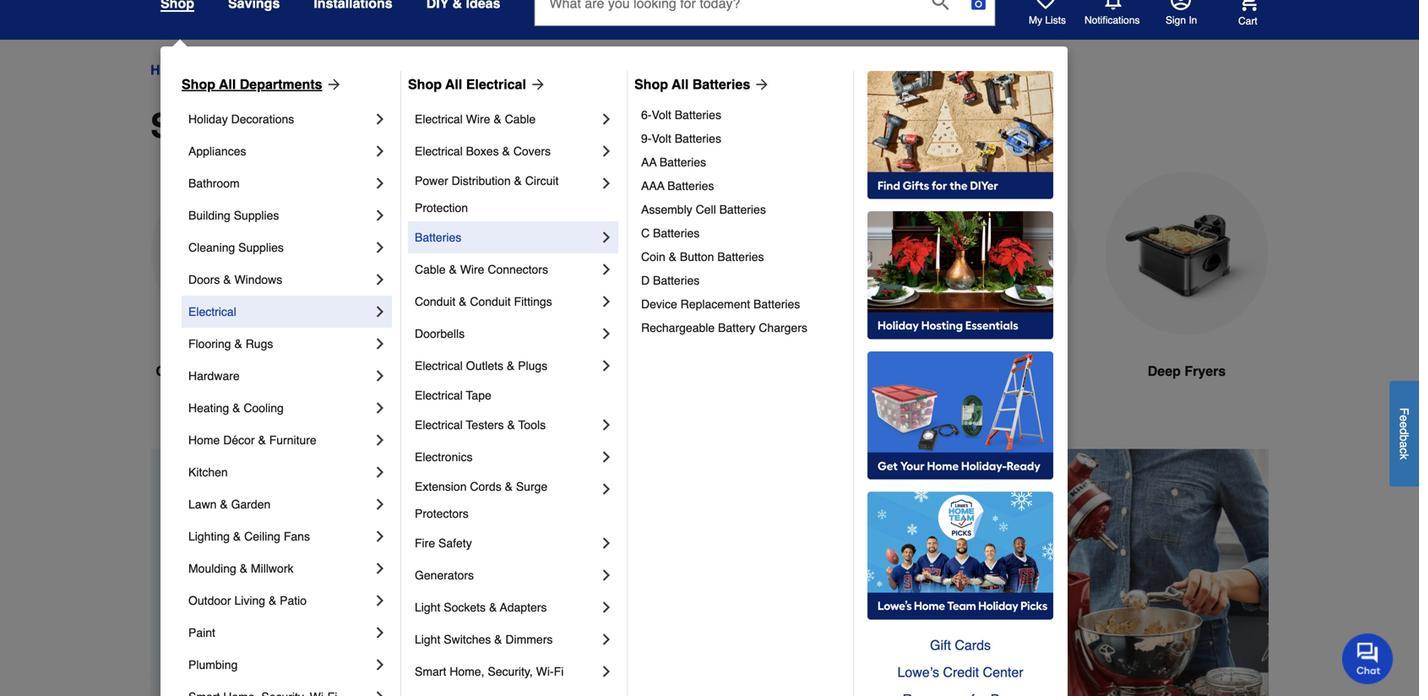 Task type: locate. For each thing, give the bounding box(es) containing it.
shop all batteries
[[634, 76, 750, 92]]

None search field
[[534, 0, 995, 42]]

décor
[[223, 433, 255, 447]]

electrical down shop all electrical
[[415, 112, 463, 126]]

& inside power distribution & circuit protection
[[514, 174, 522, 188]]

wire up conduit & conduit fittings
[[460, 263, 484, 276]]

lawn & garden link
[[188, 488, 372, 520]]

lowe's home team holiday picks. image
[[868, 492, 1053, 620]]

covers
[[513, 144, 551, 158]]

all for departments
[[219, 76, 236, 92]]

9-volt batteries link
[[641, 127, 841, 150]]

electrical tape
[[415, 389, 491, 402]]

lists
[[1045, 14, 1066, 26]]

batteries up chargers
[[754, 297, 800, 311]]

lowe's home improvement lists image
[[1036, 0, 1056, 10]]

holiday decorations link
[[188, 103, 372, 135]]

& left circuit at left
[[514, 174, 522, 188]]

e up b
[[1398, 421, 1411, 428]]

bathroom link
[[188, 167, 372, 199]]

all up electrical wire & cable
[[445, 76, 462, 92]]

supplies for building supplies
[[234, 209, 279, 222]]

electrical
[[466, 76, 526, 92], [415, 112, 463, 126], [415, 144, 463, 158], [188, 305, 236, 318], [415, 359, 463, 373], [415, 389, 463, 402], [415, 418, 463, 432]]

arrow right image for shop all electrical
[[526, 76, 546, 93]]

supplies for cleaning supplies
[[238, 241, 284, 254]]

batteries link
[[415, 221, 598, 253]]

light up smart
[[415, 633, 440, 646]]

countertop microwaves
[[156, 363, 309, 379]]

0 horizontal spatial arrow right image
[[322, 76, 343, 93]]

2 volt from the top
[[652, 132, 671, 145]]

appliances link up "holiday decorations"
[[203, 60, 275, 80]]

& up conduit & conduit fittings
[[449, 263, 457, 276]]

a gray and stainless steel ninja air fryer. image
[[723, 171, 887, 335]]

chevron right image for doorbells
[[598, 325, 615, 342]]

arrow right image inside the shop all batteries link
[[750, 76, 771, 93]]

appliances down small appliances link
[[249, 106, 429, 145]]

conduit up doorbells
[[415, 295, 456, 308]]

9-volt batteries
[[641, 132, 721, 145]]

light down generators
[[415, 601, 440, 614]]

electrical down ice
[[415, 389, 463, 402]]

1 horizontal spatial home
[[188, 433, 220, 447]]

toaster ovens
[[568, 363, 661, 379]]

0 horizontal spatial shop
[[182, 76, 215, 92]]

deep
[[1148, 363, 1181, 379]]

all for electrical
[[445, 76, 462, 92]]

shop up 6-
[[634, 76, 668, 92]]

chevron right image for fire safety
[[598, 535, 615, 552]]

chevron right image for doors & windows
[[372, 271, 389, 288]]

1 horizontal spatial all
[[445, 76, 462, 92]]

volt up 9-
[[652, 108, 671, 122]]

bathroom
[[188, 177, 240, 190]]

chevron right image for electrical wire & cable
[[598, 111, 615, 128]]

chevron right image for electronics
[[598, 449, 615, 465]]

2 horizontal spatial shop
[[634, 76, 668, 92]]

0 horizontal spatial arrow right image
[[750, 76, 771, 93]]

volt up aa batteries
[[652, 132, 671, 145]]

2 e from the top
[[1398, 421, 1411, 428]]

smart home, security, wi-fi
[[415, 665, 564, 678]]

chevron right image for plumbing
[[372, 656, 389, 673]]

0 horizontal spatial cable
[[415, 263, 446, 276]]

2 all from the left
[[445, 76, 462, 92]]

3 all from the left
[[672, 76, 689, 92]]

1 vertical spatial small
[[150, 106, 241, 145]]

electronics
[[415, 450, 473, 464]]

home,
[[450, 665, 484, 678]]

small up bathroom
[[150, 106, 241, 145]]

chevron right image for home décor & furniture
[[372, 432, 389, 449]]

extension cords & surge protectors link
[[415, 473, 598, 527]]

1 vertical spatial appliances link
[[188, 135, 372, 167]]

electrical testers & tools link
[[415, 409, 598, 441]]

electrical up electronics
[[415, 418, 463, 432]]

kitchen link
[[188, 456, 372, 488]]

batteries
[[692, 76, 750, 92], [675, 108, 721, 122], [675, 132, 721, 145], [660, 155, 706, 169], [667, 179, 714, 193], [719, 203, 766, 216], [653, 226, 700, 240], [415, 231, 461, 244], [717, 250, 764, 264], [653, 274, 700, 287], [754, 297, 800, 311]]

batteries down aaa batteries link
[[719, 203, 766, 216]]

e
[[1398, 415, 1411, 421], [1398, 421, 1411, 428]]

supplies inside "link"
[[234, 209, 279, 222]]

batteries up 9-volt batteries
[[675, 108, 721, 122]]

chevron right image for outdoor living & patio
[[372, 592, 389, 609]]

1 shop from the left
[[182, 76, 215, 92]]

lighting & ceiling fans link
[[188, 520, 372, 552]]

small appliances up the holiday decorations link
[[290, 62, 393, 78]]

chevron right image for cable & wire connectors
[[598, 261, 615, 278]]

all up 6-volt batteries
[[672, 76, 689, 92]]

electrical up power
[[415, 144, 463, 158]]

plugs
[[518, 359, 548, 373]]

all up "holiday decorations"
[[219, 76, 236, 92]]

arrow right image up electrical wire & cable link
[[526, 76, 546, 93]]

shop up electrical wire & cable
[[408, 76, 442, 92]]

9-
[[641, 132, 652, 145]]

arrow right image
[[322, 76, 343, 93], [526, 76, 546, 93]]

chevron right image for electrical testers & tools
[[598, 416, 615, 433]]

electrical tape link
[[415, 382, 615, 409]]

1 vertical spatial cable
[[415, 263, 446, 276]]

e up d
[[1398, 415, 1411, 421]]

assembly
[[641, 203, 692, 216]]

ice
[[418, 363, 436, 379]]

appliances up bathroom
[[188, 144, 246, 158]]

aaa
[[641, 179, 664, 193]]

appliances up "holiday decorations"
[[203, 62, 275, 78]]

home for home
[[150, 62, 188, 78]]

smart home, security, wi-fi link
[[415, 655, 598, 688]]

0 vertical spatial light
[[415, 601, 440, 614]]

& right décor
[[258, 433, 266, 447]]

1 horizontal spatial small
[[290, 62, 323, 78]]

0 vertical spatial arrow right image
[[750, 76, 771, 93]]

chevron right image
[[372, 111, 389, 128], [372, 143, 389, 160], [372, 207, 389, 224], [598, 229, 615, 246], [372, 432, 389, 449], [372, 464, 389, 481], [372, 496, 389, 513], [598, 535, 615, 552], [598, 567, 615, 584], [598, 663, 615, 680], [372, 688, 389, 696]]

sockets
[[444, 601, 486, 614]]

moulding & millwork link
[[188, 552, 372, 585]]

building supplies
[[188, 209, 279, 222]]

a gray ninja blender. image
[[914, 171, 1078, 335]]

f e e d b a c k
[[1398, 408, 1411, 460]]

small appliances down departments
[[150, 106, 429, 145]]

1 vertical spatial small appliances
[[150, 106, 429, 145]]

1 vertical spatial arrow right image
[[1238, 588, 1254, 605]]

1 light from the top
[[415, 601, 440, 614]]

chevron right image for light switches & dimmers
[[598, 631, 615, 648]]

flooring
[[188, 337, 231, 351]]

electrical inside 'link'
[[415, 389, 463, 402]]

2 arrow right image from the left
[[526, 76, 546, 93]]

home for home décor & furniture
[[188, 433, 220, 447]]

cards
[[955, 637, 991, 653]]

0 vertical spatial supplies
[[234, 209, 279, 222]]

chevron right image for kitchen
[[372, 464, 389, 481]]

2 horizontal spatial all
[[672, 76, 689, 92]]

lowe's
[[897, 664, 939, 680]]

doorbells
[[415, 327, 465, 340]]

0 vertical spatial wire
[[466, 112, 490, 126]]

fire safety
[[415, 536, 472, 550]]

0 vertical spatial volt
[[652, 108, 671, 122]]

0 vertical spatial cable
[[505, 112, 536, 126]]

advertisement region
[[0, 449, 162, 696], [162, 449, 1280, 696]]

electrical up flooring
[[188, 305, 236, 318]]

batteries down 9-volt batteries
[[660, 155, 706, 169]]

chevron right image for electrical boxes & covers
[[598, 143, 615, 160]]

1 vertical spatial home
[[188, 433, 220, 447]]

0 horizontal spatial all
[[219, 76, 236, 92]]

2 light from the top
[[415, 633, 440, 646]]

heating & cooling
[[188, 401, 284, 415]]

chevron right image for generators
[[598, 567, 615, 584]]

supplies up cleaning supplies
[[234, 209, 279, 222]]

1 horizontal spatial shop
[[408, 76, 442, 92]]

circuit
[[525, 174, 559, 188]]

1 vertical spatial light
[[415, 633, 440, 646]]

1 vertical spatial supplies
[[238, 241, 284, 254]]

sign in button
[[1166, 0, 1197, 27]]

chevron right image for moulding & millwork
[[372, 560, 389, 577]]

holiday decorations
[[188, 112, 294, 126]]

tools
[[518, 418, 546, 432]]

& right lawn
[[220, 498, 228, 511]]

supplies up windows
[[238, 241, 284, 254]]

electrical for electrical wire & cable
[[415, 112, 463, 126]]

chevron right image
[[598, 111, 615, 128], [598, 143, 615, 160], [372, 175, 389, 192], [598, 175, 615, 192], [372, 239, 389, 256], [598, 261, 615, 278], [372, 271, 389, 288], [598, 293, 615, 310], [372, 303, 389, 320], [598, 325, 615, 342], [372, 335, 389, 352], [598, 357, 615, 374], [372, 367, 389, 384], [372, 400, 389, 416], [598, 416, 615, 433], [598, 449, 615, 465], [598, 481, 615, 498], [372, 528, 389, 545], [372, 560, 389, 577], [372, 592, 389, 609], [598, 599, 615, 616], [372, 624, 389, 641], [598, 631, 615, 648], [372, 656, 389, 673]]

2 shop from the left
[[408, 76, 442, 92]]

shop all departments link
[[182, 74, 343, 95]]

doors & windows
[[188, 273, 282, 286]]

outdoor
[[188, 594, 231, 607]]

get your home holiday-ready. image
[[868, 351, 1053, 480]]

blenders
[[967, 363, 1025, 379]]

1 vertical spatial volt
[[652, 132, 671, 145]]

testers
[[466, 418, 504, 432]]

chevron right image for bathroom
[[372, 175, 389, 192]]

arrow right image inside shop all electrical link
[[526, 76, 546, 93]]

arrow right image inside shop all departments link
[[322, 76, 343, 93]]

cell
[[696, 203, 716, 216]]

millwork
[[251, 562, 294, 575]]

0 horizontal spatial home
[[150, 62, 188, 78]]

paint link
[[188, 617, 372, 649]]

my
[[1029, 14, 1042, 26]]

small up the holiday decorations link
[[290, 62, 323, 78]]

wire
[[466, 112, 490, 126], [460, 263, 484, 276]]

electrical down doorbells
[[415, 359, 463, 373]]

chevron right image for lighting & ceiling fans
[[372, 528, 389, 545]]

chevron right image for power distribution & circuit protection
[[598, 175, 615, 192]]

safety
[[438, 536, 472, 550]]

& left 'rugs'
[[234, 337, 242, 351]]

wire up 'boxes'
[[466, 112, 490, 126]]

conduit down cable & wire connectors
[[470, 295, 511, 308]]

electrical link
[[188, 296, 372, 328]]

3 shop from the left
[[634, 76, 668, 92]]

& down cable & wire connectors
[[459, 295, 467, 308]]

aa
[[641, 155, 657, 169]]

1 arrow right image from the left
[[322, 76, 343, 93]]

light sockets & adapters
[[415, 601, 547, 614]]

Search Query text field
[[535, 0, 919, 25]]

generators
[[415, 568, 474, 582]]

6-volt batteries link
[[641, 103, 841, 127]]

light for light switches & dimmers
[[415, 633, 440, 646]]

distribution
[[452, 174, 511, 188]]

notifications
[[1085, 14, 1140, 26]]

1 horizontal spatial arrow right image
[[526, 76, 546, 93]]

holiday hosting essentials. image
[[868, 211, 1053, 340]]

shop for shop all batteries
[[634, 76, 668, 92]]

doors & windows link
[[188, 264, 372, 296]]

lowe's home improvement notification center image
[[1103, 0, 1123, 10]]

2 conduit from the left
[[470, 295, 511, 308]]

1 all from the left
[[219, 76, 236, 92]]

power
[[415, 174, 448, 188]]

a chefman stainless steel deep fryer. image
[[1105, 171, 1269, 335]]

switches
[[444, 633, 491, 646]]

a black and stainless steel countertop microwave. image
[[150, 171, 314, 335]]

portable ice makers link
[[341, 171, 505, 422]]

fans
[[284, 530, 310, 543]]

light
[[415, 601, 440, 614], [415, 633, 440, 646]]

cable up conduit & conduit fittings
[[415, 263, 446, 276]]

arrow right image up the holiday decorations link
[[322, 76, 343, 93]]

0 vertical spatial small appliances
[[290, 62, 393, 78]]

shop up holiday
[[182, 76, 215, 92]]

garden
[[231, 498, 271, 511]]

0 horizontal spatial conduit
[[415, 295, 456, 308]]

chevron right image for conduit & conduit fittings
[[598, 293, 615, 310]]

cable up covers
[[505, 112, 536, 126]]

blenders link
[[914, 171, 1078, 422]]

shop all electrical link
[[408, 74, 546, 95]]

0 vertical spatial home
[[150, 62, 188, 78]]

doorbells link
[[415, 318, 598, 350]]

find gifts for the diyer. image
[[868, 71, 1053, 199]]

c
[[641, 226, 650, 240]]

adapters
[[500, 601, 547, 614]]

& right cords
[[505, 480, 513, 493]]

cleaning
[[188, 241, 235, 254]]

arrow right image
[[750, 76, 771, 93], [1238, 588, 1254, 605]]

chevron right image for heating & cooling
[[372, 400, 389, 416]]

1 horizontal spatial conduit
[[470, 295, 511, 308]]

1 volt from the top
[[652, 108, 671, 122]]

appliances link down decorations
[[188, 135, 372, 167]]

f e e d b a c k button
[[1390, 381, 1419, 486]]



Task type: describe. For each thing, give the bounding box(es) containing it.
electrical wire & cable link
[[415, 103, 598, 135]]

0 horizontal spatial small
[[150, 106, 241, 145]]

hardware
[[188, 369, 240, 383]]

power distribution & circuit protection
[[415, 174, 562, 215]]

conduit & conduit fittings link
[[415, 286, 598, 318]]

extension
[[415, 480, 467, 493]]

electrical outlets & plugs
[[415, 359, 548, 373]]

camera image
[[970, 0, 987, 12]]

0 vertical spatial small
[[290, 62, 323, 78]]

arrow right image for shop all departments
[[322, 76, 343, 93]]

lowe's credit center
[[897, 664, 1023, 680]]

aa batteries link
[[641, 150, 841, 174]]

cooling
[[244, 401, 284, 415]]

battery
[[718, 321, 756, 335]]

appliances inside 'link'
[[188, 144, 246, 158]]

chevron right image for light sockets & adapters
[[598, 599, 615, 616]]

chevron right image for flooring & rugs
[[372, 335, 389, 352]]

chevron right image for smart home, security, wi-fi
[[598, 663, 615, 680]]

batteries up d batteries link
[[717, 250, 764, 264]]

appliances right departments
[[327, 62, 393, 78]]

home décor & furniture link
[[188, 424, 372, 456]]

coin & button batteries link
[[641, 245, 841, 269]]

1 vertical spatial wire
[[460, 263, 484, 276]]

chevron right image for holiday decorations
[[372, 111, 389, 128]]

tape
[[466, 389, 491, 402]]

chevron right image for paint
[[372, 624, 389, 641]]

countertop microwaves link
[[150, 171, 314, 422]]

holiday
[[188, 112, 228, 126]]

2 advertisement region from the left
[[162, 449, 1280, 696]]

chevron right image for appliances
[[372, 143, 389, 160]]

cable & wire connectors link
[[415, 253, 598, 286]]

& left the millwork
[[240, 562, 248, 575]]

& left cooling
[[232, 401, 240, 415]]

lawn
[[188, 498, 217, 511]]

electrical for electrical testers & tools
[[415, 418, 463, 432]]

doors
[[188, 273, 220, 286]]

batteries down protection
[[415, 231, 461, 244]]

aaa batteries link
[[641, 174, 841, 198]]

departments
[[240, 76, 322, 92]]

chevron right image for batteries
[[598, 229, 615, 246]]

building
[[188, 209, 230, 222]]

home link
[[150, 60, 188, 80]]

c
[[1398, 448, 1411, 454]]

electrical for electrical tape
[[415, 389, 463, 402]]

& right coin
[[669, 250, 677, 264]]

chevron right image for cleaning supplies
[[372, 239, 389, 256]]

flooring & rugs
[[188, 337, 273, 351]]

boxes
[[466, 144, 499, 158]]

& left dimmers
[[494, 633, 502, 646]]

electrical for electrical boxes & covers
[[415, 144, 463, 158]]

shop all departments
[[182, 76, 322, 92]]

c batteries link
[[641, 221, 841, 245]]

lowe's home improvement cart image
[[1238, 0, 1259, 11]]

electrical boxes & covers
[[415, 144, 551, 158]]

chevron right image for building supplies
[[372, 207, 389, 224]]

furniture
[[269, 433, 317, 447]]

wi-
[[536, 665, 554, 678]]

cart button
[[1215, 0, 1259, 28]]

moulding & millwork
[[188, 562, 294, 575]]

chevron right image for electrical outlets & plugs
[[598, 357, 615, 374]]

a silver-colored new air portable ice maker. image
[[341, 171, 505, 335]]

heating & cooling link
[[188, 392, 372, 424]]

batteries up assembly cell batteries
[[667, 179, 714, 193]]

lowe's home improvement account image
[[1171, 0, 1191, 10]]

light switches & dimmers link
[[415, 623, 598, 655]]

& left plugs on the left bottom of the page
[[507, 359, 515, 373]]

ceiling
[[244, 530, 280, 543]]

portable ice makers
[[360, 363, 487, 379]]

chevron right image for extension cords & surge protectors
[[598, 481, 615, 498]]

1 conduit from the left
[[415, 295, 456, 308]]

electrical for electrical outlets & plugs
[[415, 359, 463, 373]]

device
[[641, 297, 677, 311]]

chat invite button image
[[1342, 633, 1394, 684]]

heating
[[188, 401, 229, 415]]

chevron right image for hardware
[[372, 367, 389, 384]]

assembly cell batteries link
[[641, 198, 841, 221]]

decorations
[[231, 112, 294, 126]]

lawn & garden
[[188, 498, 271, 511]]

shop for shop all departments
[[182, 76, 215, 92]]

gift cards link
[[868, 632, 1053, 659]]

patio
[[280, 594, 307, 607]]

batteries down assembly
[[653, 226, 700, 240]]

1 horizontal spatial arrow right image
[[1238, 588, 1254, 605]]

connectors
[[488, 263, 548, 276]]

& right 'boxes'
[[502, 144, 510, 158]]

all for batteries
[[672, 76, 689, 92]]

protection
[[415, 201, 468, 215]]

1 advertisement region from the left
[[0, 449, 162, 696]]

credit
[[943, 664, 979, 680]]

lowe's credit center link
[[868, 659, 1053, 686]]

surge
[[516, 480, 548, 493]]

& left the 'tools' in the bottom of the page
[[507, 418, 515, 432]]

dimmers
[[505, 633, 553, 646]]

gift cards
[[930, 637, 991, 653]]

electrical testers & tools
[[415, 418, 546, 432]]

flooring & rugs link
[[188, 328, 372, 360]]

1 horizontal spatial cable
[[505, 112, 536, 126]]

d batteries link
[[641, 269, 841, 292]]

d
[[1398, 428, 1411, 435]]

paint
[[188, 626, 215, 639]]

search image
[[932, 0, 949, 10]]

batteries up device
[[653, 274, 700, 287]]

fryers
[[1185, 363, 1226, 379]]

& left patio
[[269, 594, 276, 607]]

in
[[1189, 14, 1197, 26]]

1 e from the top
[[1398, 415, 1411, 421]]

chargers
[[759, 321, 807, 335]]

electronics link
[[415, 441, 598, 473]]

a stainless steel toaster oven. image
[[532, 171, 696, 335]]

& inside extension cords & surge protectors
[[505, 480, 513, 493]]

electrical up electrical wire & cable link
[[466, 76, 526, 92]]

& right the doors
[[223, 273, 231, 286]]

f
[[1398, 408, 1411, 415]]

rugs
[[246, 337, 273, 351]]

volt for 6-
[[652, 108, 671, 122]]

toaster
[[568, 363, 615, 379]]

chevron right image for electrical
[[372, 303, 389, 320]]

chevron right image for lawn & garden
[[372, 496, 389, 513]]

light for light sockets & adapters
[[415, 601, 440, 614]]

security,
[[488, 665, 533, 678]]

countertop
[[156, 363, 229, 379]]

shop for shop all electrical
[[408, 76, 442, 92]]

batteries up 6-volt batteries link
[[692, 76, 750, 92]]

& left ceiling
[[233, 530, 241, 543]]

volt for 9-
[[652, 132, 671, 145]]

& right sockets
[[489, 601, 497, 614]]

plumbing
[[188, 658, 238, 672]]

aa batteries
[[641, 155, 706, 169]]

cart
[[1238, 15, 1257, 27]]

k
[[1398, 454, 1411, 460]]

0 vertical spatial appliances link
[[203, 60, 275, 80]]

assembly cell batteries
[[641, 203, 766, 216]]

batteries down 6-volt batteries
[[675, 132, 721, 145]]

& up 'electrical boxes & covers' link
[[494, 112, 501, 126]]

6-volt batteries
[[641, 108, 721, 122]]

kitchen
[[188, 465, 228, 479]]

b
[[1398, 435, 1411, 441]]

small appliances link
[[290, 60, 393, 80]]



Task type: vqa. For each thing, say whether or not it's contained in the screenshot.
'Compare' corresponding to 5013106401 element
no



